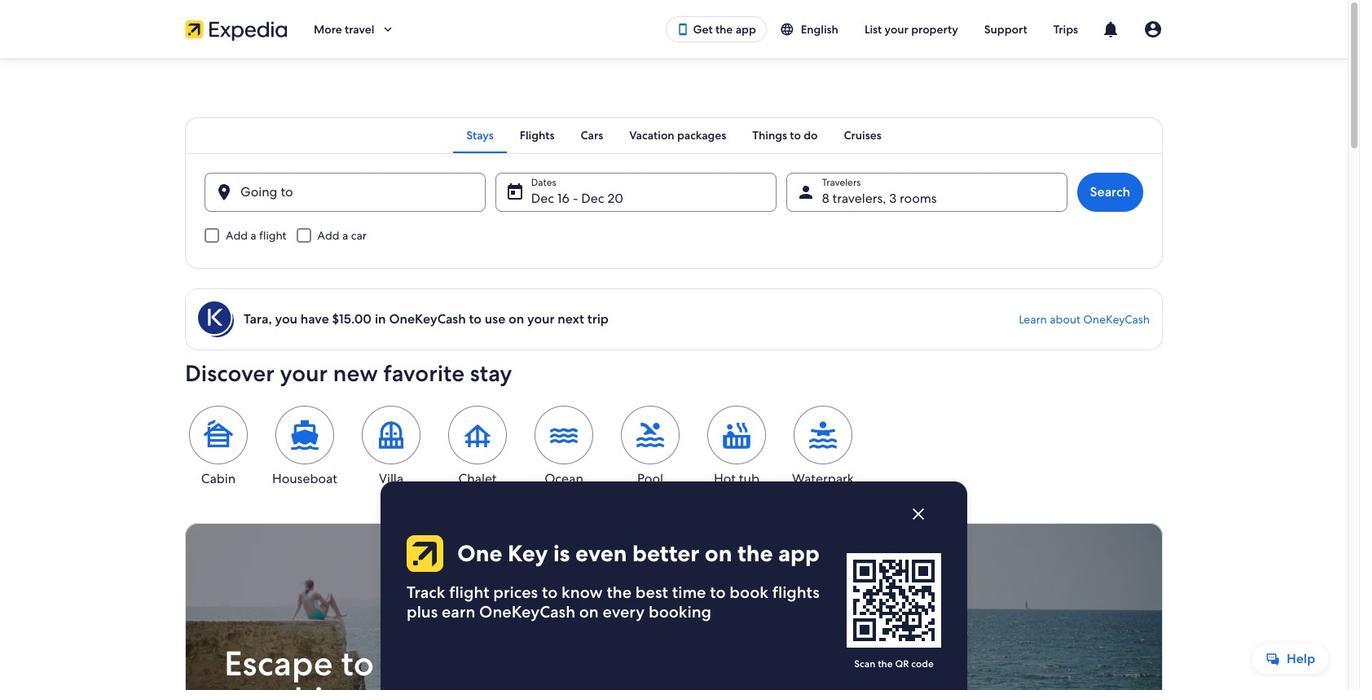 Task type: locate. For each thing, give the bounding box(es) containing it.
app up flights
[[778, 539, 820, 568]]

things
[[753, 128, 787, 143]]

on
[[509, 311, 524, 328], [705, 539, 732, 568], [579, 602, 599, 623]]

1 horizontal spatial add
[[318, 228, 339, 243]]

search
[[1090, 183, 1130, 201]]

2 add from the left
[[318, 228, 339, 243]]

one key is even better on the app
[[457, 539, 820, 568]]

0 horizontal spatial on
[[509, 311, 524, 328]]

flights
[[520, 128, 555, 143]]

new
[[333, 359, 378, 388]]

chalet button
[[444, 406, 511, 487]]

waterpark button
[[790, 406, 857, 487]]

to left know
[[542, 582, 558, 603]]

dec left 16
[[531, 190, 554, 207]]

0 vertical spatial your
[[885, 22, 909, 37]]

on up time
[[705, 539, 732, 568]]

escape to the sunshine main content
[[0, 59, 1348, 690]]

your for list your property
[[885, 22, 909, 37]]

app
[[736, 22, 756, 37], [778, 539, 820, 568]]

know
[[562, 582, 603, 603]]

book
[[730, 582, 769, 603]]

to
[[790, 128, 801, 143], [469, 311, 482, 328], [542, 582, 558, 603], [710, 582, 726, 603], [341, 642, 374, 686]]

cabin button
[[185, 406, 252, 487]]

get
[[693, 22, 713, 37]]

things to do link
[[740, 117, 831, 153]]

1 horizontal spatial onekeycash
[[479, 602, 575, 623]]

small image
[[780, 22, 794, 37]]

2 horizontal spatial on
[[705, 539, 732, 568]]

every
[[603, 602, 645, 623]]

the down plus in the left of the page
[[382, 642, 435, 686]]

onekeycash down key
[[479, 602, 575, 623]]

expedia logo image
[[185, 18, 288, 41]]

the inside track flight prices to know the best time to book flights plus earn onekeycash on every booking
[[607, 582, 632, 603]]

1 horizontal spatial flight
[[449, 582, 489, 603]]

0 horizontal spatial a
[[250, 228, 256, 243]]

2 dec from the left
[[581, 190, 604, 207]]

code
[[912, 658, 934, 671]]

onekeycash right the about
[[1083, 312, 1150, 327]]

flight inside track flight prices to know the best time to book flights plus earn onekeycash on every booking
[[449, 582, 489, 603]]

your
[[885, 22, 909, 37], [527, 311, 555, 328], [280, 359, 328, 388]]

download button title image
[[677, 23, 690, 36]]

2 vertical spatial on
[[579, 602, 599, 623]]

is
[[553, 539, 570, 568]]

dec right -
[[581, 190, 604, 207]]

the inside escape to the sunshine
[[382, 642, 435, 686]]

expedia logo image
[[403, 535, 443, 572]]

1 dec from the left
[[531, 190, 554, 207]]

0 horizontal spatial app
[[736, 22, 756, 37]]

onekeycash right in
[[389, 311, 466, 328]]

use
[[485, 311, 506, 328]]

trip
[[587, 311, 609, 328]]

to right escape
[[341, 642, 374, 686]]

discover
[[185, 359, 275, 388]]

add a car
[[318, 228, 367, 243]]

a for flight
[[250, 228, 256, 243]]

view
[[550, 487, 578, 504]]

even
[[575, 539, 627, 568]]

tab list
[[185, 117, 1163, 153]]

1 vertical spatial flight
[[449, 582, 489, 603]]

1 add from the left
[[226, 228, 248, 243]]

one
[[457, 539, 502, 568]]

2 vertical spatial your
[[280, 359, 328, 388]]

1 horizontal spatial on
[[579, 602, 599, 623]]

onekeycash inside track flight prices to know the best time to book flights plus earn onekeycash on every booking
[[479, 602, 575, 623]]

0 vertical spatial app
[[736, 22, 756, 37]]

the left best
[[607, 582, 632, 603]]

your left new
[[280, 359, 328, 388]]

packages
[[677, 128, 726, 143]]

on left every
[[579, 602, 599, 623]]

you
[[275, 311, 297, 328]]

0 horizontal spatial dec
[[531, 190, 554, 207]]

16
[[557, 190, 570, 207]]

flight left add a car
[[259, 228, 287, 243]]

onekeycash
[[389, 311, 466, 328], [1083, 312, 1150, 327], [479, 602, 575, 623]]

a
[[250, 228, 256, 243], [342, 228, 348, 243]]

travelers,
[[833, 190, 886, 207]]

dec 16 - dec 20 button
[[495, 173, 776, 212]]

trips link
[[1041, 15, 1091, 44]]

add for add a car
[[318, 228, 339, 243]]

your right list
[[885, 22, 909, 37]]

1 horizontal spatial your
[[527, 311, 555, 328]]

1 horizontal spatial app
[[778, 539, 820, 568]]

travel
[[345, 22, 374, 37]]

1 a from the left
[[250, 228, 256, 243]]

1 horizontal spatial a
[[342, 228, 348, 243]]

more
[[314, 22, 342, 37]]

add a flight
[[226, 228, 287, 243]]

earn
[[442, 602, 475, 623]]

tab list containing stays
[[185, 117, 1163, 153]]

0 horizontal spatial add
[[226, 228, 248, 243]]

2 a from the left
[[342, 228, 348, 243]]

vacation packages link
[[616, 117, 740, 153]]

1 vertical spatial on
[[705, 539, 732, 568]]

to left the do
[[790, 128, 801, 143]]

dec
[[531, 190, 554, 207], [581, 190, 604, 207]]

tara,
[[244, 311, 272, 328]]

qr code image
[[847, 553, 941, 648]]

flight
[[259, 228, 287, 243], [449, 582, 489, 603]]

2 horizontal spatial your
[[885, 22, 909, 37]]

vacation packages
[[629, 128, 726, 143]]

stays
[[466, 128, 494, 143]]

learn
[[1019, 312, 1047, 327]]

your left the next
[[527, 311, 555, 328]]

notifications for menu image
[[1101, 20, 1121, 39]]

0 horizontal spatial flight
[[259, 228, 287, 243]]

the
[[716, 22, 733, 37], [738, 539, 773, 568], [607, 582, 632, 603], [382, 642, 435, 686], [878, 658, 893, 671]]

on right use
[[509, 311, 524, 328]]

scan the qr code
[[854, 658, 934, 671]]

app left small image
[[736, 22, 756, 37]]

escape to the sunshine
[[224, 642, 435, 690]]

3
[[889, 190, 897, 207]]

flights link
[[507, 117, 568, 153]]

villa button
[[358, 406, 425, 487]]

1 horizontal spatial dec
[[581, 190, 604, 207]]

flight down one
[[449, 582, 489, 603]]

stay
[[470, 359, 512, 388]]

close image
[[909, 505, 928, 524]]

1 vertical spatial app
[[778, 539, 820, 568]]

tara, you have $15.00 in onekeycash to use on your next trip
[[244, 311, 609, 328]]

cars
[[581, 128, 603, 143]]

list
[[865, 22, 882, 37]]

your for discover your new favorite stay
[[280, 359, 328, 388]]

0 horizontal spatial your
[[280, 359, 328, 388]]

travel sale activities deals image
[[185, 523, 1163, 690]]

sunshine
[[224, 677, 363, 690]]

discover your new favorite stay
[[185, 359, 512, 388]]



Task type: vqa. For each thing, say whether or not it's contained in the screenshot.
3rd the xsmall image from the right
no



Task type: describe. For each thing, give the bounding box(es) containing it.
to inside things to do link
[[790, 128, 801, 143]]

rooms
[[900, 190, 937, 207]]

cruises link
[[831, 117, 895, 153]]

scan
[[854, 658, 876, 671]]

have
[[301, 311, 329, 328]]

learn about onekeycash link
[[1019, 312, 1150, 327]]

the up book
[[738, 539, 773, 568]]

stays link
[[453, 117, 507, 153]]

english button
[[767, 15, 852, 44]]

20
[[608, 190, 623, 207]]

qr
[[895, 658, 909, 671]]

a for car
[[342, 228, 348, 243]]

next
[[558, 311, 584, 328]]

to left use
[[469, 311, 482, 328]]

track flight prices to know the best time to book flights plus earn onekeycash on every booking
[[407, 582, 820, 623]]

houseboat
[[272, 470, 337, 487]]

villa
[[379, 470, 404, 487]]

the right get
[[716, 22, 733, 37]]

more travel button
[[301, 10, 409, 49]]

dec 16 - dec 20
[[531, 190, 623, 207]]

on inside track flight prices to know the best time to book flights plus earn onekeycash on every booking
[[579, 602, 599, 623]]

get the app link
[[666, 16, 767, 42]]

learn about onekeycash
[[1019, 312, 1150, 327]]

get the app
[[693, 22, 756, 37]]

tub
[[739, 470, 760, 487]]

0 vertical spatial on
[[509, 311, 524, 328]]

to right time
[[710, 582, 726, 603]]

property
[[911, 22, 958, 37]]

tab list inside escape to the sunshine main content
[[185, 117, 1163, 153]]

key
[[508, 539, 548, 568]]

booking
[[649, 602, 712, 623]]

app inside escape to the sunshine main content
[[778, 539, 820, 568]]

the left qr
[[878, 658, 893, 671]]

hot tub
[[714, 470, 760, 487]]

8 travelers, 3 rooms
[[822, 190, 937, 207]]

about
[[1050, 312, 1081, 327]]

hot tub button
[[703, 406, 770, 487]]

0 horizontal spatial onekeycash
[[389, 311, 466, 328]]

more travel
[[314, 22, 374, 37]]

cruises
[[844, 128, 882, 143]]

in
[[375, 311, 386, 328]]

1 vertical spatial your
[[527, 311, 555, 328]]

prices
[[493, 582, 538, 603]]

2 horizontal spatial onekeycash
[[1083, 312, 1150, 327]]

ocean view button
[[531, 406, 597, 504]]

do
[[804, 128, 818, 143]]

time
[[672, 582, 706, 603]]

-
[[573, 190, 578, 207]]

support
[[984, 22, 1027, 37]]

one key blue tier image
[[198, 302, 234, 337]]

escape
[[224, 642, 333, 686]]

flights
[[772, 582, 820, 603]]

0 vertical spatial flight
[[259, 228, 287, 243]]

list your property
[[865, 22, 958, 37]]

track
[[407, 582, 445, 603]]

to inside escape to the sunshine
[[341, 642, 374, 686]]

cabin
[[201, 470, 236, 487]]

list your property link
[[852, 15, 971, 44]]

trips
[[1054, 22, 1078, 37]]

things to do
[[753, 128, 818, 143]]

pool
[[637, 470, 663, 487]]

vacation
[[629, 128, 675, 143]]

better
[[632, 539, 700, 568]]

support link
[[971, 15, 1041, 44]]

favorite
[[384, 359, 465, 388]]

add for add a flight
[[226, 228, 248, 243]]

$15.00
[[332, 311, 372, 328]]

chalet
[[459, 470, 497, 487]]

ocean view
[[545, 470, 583, 504]]

pool button
[[617, 406, 684, 487]]

houseboat button
[[271, 406, 338, 487]]

trailing image
[[381, 22, 396, 37]]

hot
[[714, 470, 736, 487]]

search button
[[1077, 173, 1144, 212]]

tara image
[[1144, 20, 1163, 39]]

car
[[351, 228, 367, 243]]

app inside the "get the app" link
[[736, 22, 756, 37]]

plus
[[407, 602, 438, 623]]

8 travelers, 3 rooms button
[[786, 173, 1067, 212]]

english
[[801, 22, 839, 37]]

waterpark
[[792, 470, 854, 487]]

ocean
[[545, 470, 583, 487]]

best
[[636, 582, 668, 603]]



